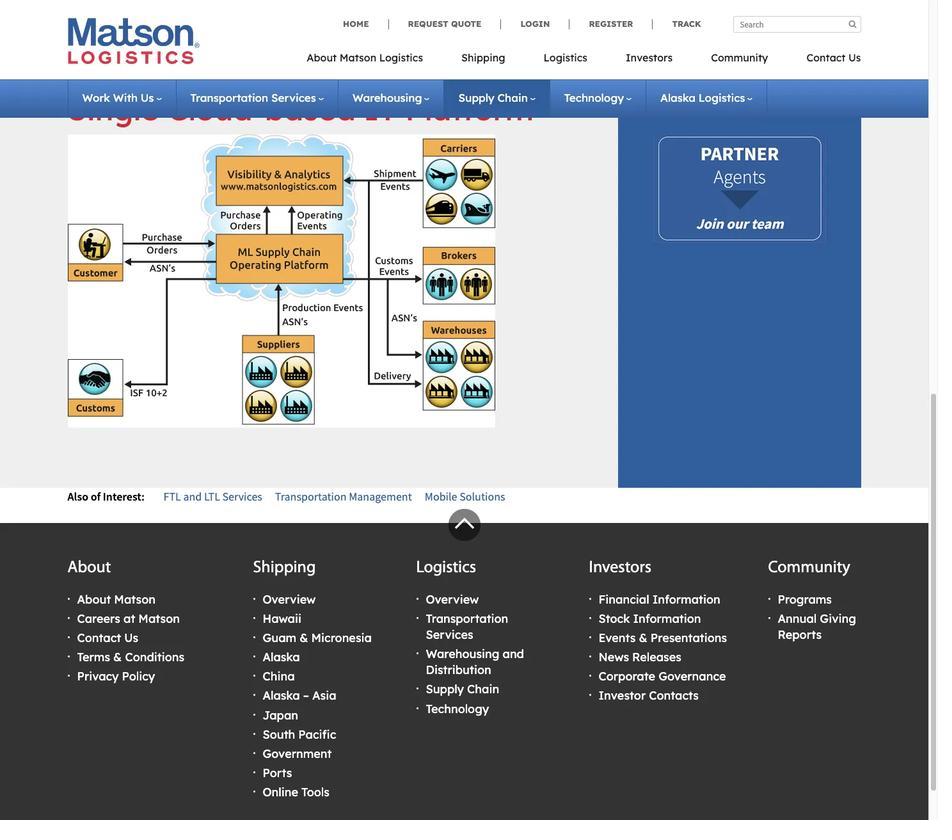 Task type: describe. For each thing, give the bounding box(es) containing it.
contact us
[[807, 51, 862, 64]]

quote
[[451, 19, 482, 29]]

pacific
[[299, 727, 336, 742]]

annual giving reports link
[[778, 611, 857, 642]]

logistics link
[[525, 47, 607, 74]]

financial information link
[[599, 592, 721, 607]]

about matson logistics link
[[307, 47, 443, 74]]

overview for transportation
[[426, 592, 479, 607]]

south
[[263, 727, 295, 742]]

ltl
[[204, 489, 220, 504]]

footer containing about
[[0, 509, 929, 820]]

alaska logistics
[[661, 91, 746, 104]]

cloud-
[[168, 90, 265, 128]]

home
[[343, 19, 369, 29]]

about matson logistics
[[307, 51, 423, 64]]

shipping inside footer
[[253, 560, 316, 577]]

terms
[[77, 650, 110, 665]]

programs
[[778, 592, 833, 607]]

contact inside contact us link
[[807, 51, 846, 64]]

technology inside overview transportation services warehousing and distribution supply chain technology
[[426, 702, 489, 716]]

government
[[263, 747, 332, 761]]

overview link for shipping
[[263, 592, 316, 607]]

guam & micronesia link
[[263, 631, 372, 645]]

micronesia
[[312, 631, 372, 645]]

governance
[[659, 669, 727, 684]]

investors inside footer
[[589, 560, 652, 577]]

distribution
[[426, 663, 492, 678]]

based
[[265, 90, 356, 128]]

track
[[673, 19, 702, 29]]

alaska – asia link
[[263, 689, 337, 703]]

platform
[[406, 90, 534, 128]]

logistics inside footer
[[417, 560, 477, 577]]

1 horizontal spatial us
[[141, 91, 154, 104]]

financial information stock information events & presentations news releases corporate governance investor contacts
[[599, 592, 728, 703]]

agent service image
[[654, 133, 826, 243]]

careers at matson link
[[77, 611, 180, 626]]

with
[[113, 91, 138, 104]]

home link
[[343, 19, 388, 29]]

2 vertical spatial matson
[[139, 611, 180, 626]]

logistics inside about matson logistics link
[[380, 51, 423, 64]]

& inside "overview hawaii guam & micronesia alaska china alaska – asia japan south pacific government ports online tools"
[[300, 631, 308, 645]]

online tools link
[[263, 785, 330, 800]]

hawaii
[[263, 611, 302, 626]]

top menu navigation
[[307, 47, 862, 74]]

of
[[91, 489, 101, 504]]

interest:
[[103, 489, 145, 504]]

policy
[[122, 669, 155, 684]]

us inside 'about matson careers at matson contact us terms & conditions privacy policy'
[[124, 631, 138, 645]]

ports link
[[263, 766, 292, 781]]

mobile solutions link
[[425, 489, 506, 504]]

solutions
[[460, 489, 506, 504]]

hawaii link
[[263, 611, 302, 626]]

chain inside overview transportation services warehousing and distribution supply chain technology
[[468, 682, 500, 697]]

giving
[[821, 611, 857, 626]]

work with us link
[[82, 91, 162, 104]]

about matson careers at matson contact us terms & conditions privacy policy
[[77, 592, 185, 684]]

warehousing link
[[353, 91, 430, 104]]

mobile solutions
[[425, 489, 506, 504]]

request
[[408, 19, 449, 29]]

financial
[[599, 592, 650, 607]]

at
[[124, 611, 135, 626]]

supply chain
[[459, 91, 528, 104]]

request quote
[[408, 19, 482, 29]]

investors link
[[607, 47, 692, 74]]

conditions
[[125, 650, 185, 665]]

single
[[68, 90, 159, 128]]

investor contacts link
[[599, 689, 699, 703]]

it
[[365, 90, 397, 128]]

us inside top menu navigation
[[849, 51, 862, 64]]

community inside 'link'
[[712, 51, 769, 64]]

overview transportation services warehousing and distribution supply chain technology
[[426, 592, 525, 716]]

single cloud-based it platform
[[68, 90, 534, 128]]

1 horizontal spatial technology
[[565, 91, 624, 104]]

mobile
[[425, 489, 458, 504]]

guam
[[263, 631, 297, 645]]

login
[[521, 19, 550, 29]]

online
[[263, 785, 298, 800]]

tools
[[302, 785, 330, 800]]

overview for hawaii
[[263, 592, 316, 607]]

work
[[82, 91, 110, 104]]

news releases link
[[599, 650, 682, 665]]

contacts
[[649, 689, 699, 703]]

transportation management
[[275, 489, 412, 504]]

contact inside 'about matson careers at matson contact us terms & conditions privacy policy'
[[77, 631, 121, 645]]

japan
[[263, 708, 298, 723]]

privacy
[[77, 669, 119, 684]]

transportation for transportation services
[[191, 91, 268, 104]]

register
[[589, 19, 634, 29]]

search image
[[849, 20, 857, 28]]

transportation services
[[191, 91, 316, 104]]

management
[[349, 489, 412, 504]]

& inside the financial information stock information events & presentations news releases corporate governance investor contacts
[[639, 631, 648, 645]]

alaska link
[[263, 650, 300, 665]]

1 horizontal spatial contact us link
[[788, 47, 862, 74]]

south pacific link
[[263, 727, 336, 742]]

stock
[[599, 611, 630, 626]]



Task type: locate. For each thing, give the bounding box(es) containing it.
0 vertical spatial contact
[[807, 51, 846, 64]]

1 overview link from the left
[[263, 592, 316, 607]]

0 vertical spatial alaska
[[661, 91, 696, 104]]

community up alaska logistics link
[[712, 51, 769, 64]]

contact us image
[[654, 0, 826, 108]]

corporate governance link
[[599, 669, 727, 684]]

0 horizontal spatial overview link
[[263, 592, 316, 607]]

1 overview from the left
[[263, 592, 316, 607]]

logistics down community 'link'
[[699, 91, 746, 104]]

1 vertical spatial supply
[[426, 682, 464, 697]]

matson logistics image
[[68, 18, 199, 64]]

1 horizontal spatial transportation
[[275, 489, 347, 504]]

0 vertical spatial contact us link
[[788, 47, 862, 74]]

technology link down the "distribution"
[[426, 702, 489, 716]]

0 vertical spatial supply chain link
[[459, 91, 536, 104]]

0 vertical spatial shipping
[[462, 51, 506, 64]]

1 vertical spatial investors
[[589, 560, 652, 577]]

& up news releases 'link'
[[639, 631, 648, 645]]

warehousing down about matson logistics link
[[353, 91, 422, 104]]

1 vertical spatial technology link
[[426, 702, 489, 716]]

0 horizontal spatial us
[[124, 631, 138, 645]]

0 vertical spatial and
[[183, 489, 202, 504]]

& up privacy policy link
[[113, 650, 122, 665]]

careers
[[77, 611, 120, 626]]

0 vertical spatial warehousing
[[353, 91, 422, 104]]

0 horizontal spatial transportation
[[191, 91, 268, 104]]

overview inside "overview hawaii guam & micronesia alaska china alaska – asia japan south pacific government ports online tools"
[[263, 592, 316, 607]]

about inside 'about matson careers at matson contact us terms & conditions privacy policy'
[[77, 592, 111, 607]]

1 vertical spatial alaska
[[263, 650, 300, 665]]

government link
[[263, 747, 332, 761]]

china
[[263, 669, 295, 684]]

& right guam
[[300, 631, 308, 645]]

ports
[[263, 766, 292, 781]]

1 vertical spatial about
[[68, 560, 111, 577]]

us
[[849, 51, 862, 64], [141, 91, 154, 104], [124, 631, 138, 645]]

1 vertical spatial chain
[[468, 682, 500, 697]]

chain down warehousing and distribution link
[[468, 682, 500, 697]]

and inside overview transportation services warehousing and distribution supply chain technology
[[503, 647, 525, 662]]

0 horizontal spatial contact us link
[[77, 631, 138, 645]]

warehousing and distribution link
[[426, 647, 525, 678]]

services inside overview transportation services warehousing and distribution supply chain technology
[[426, 628, 474, 642]]

chain
[[498, 91, 528, 104], [468, 682, 500, 697]]

about up careers
[[77, 592, 111, 607]]

supply down shipping 'link' at the top of the page
[[459, 91, 495, 104]]

0 vertical spatial information
[[653, 592, 721, 607]]

login link
[[501, 19, 570, 29]]

supply inside overview transportation services warehousing and distribution supply chain technology
[[426, 682, 464, 697]]

overview hawaii guam & micronesia alaska china alaska – asia japan south pacific government ports online tools
[[263, 592, 372, 800]]

register link
[[570, 19, 653, 29]]

0 vertical spatial chain
[[498, 91, 528, 104]]

presentations
[[651, 631, 728, 645]]

backtop image
[[449, 509, 481, 541]]

ftl and ltl services link
[[164, 489, 262, 504]]

0 horizontal spatial overview
[[263, 592, 316, 607]]

information up the events & presentations link at the bottom right
[[634, 611, 702, 626]]

logistics up warehousing link
[[380, 51, 423, 64]]

1 horizontal spatial contact
[[807, 51, 846, 64]]

1 vertical spatial matson
[[114, 592, 156, 607]]

warehousing up the "distribution"
[[426, 647, 500, 662]]

2 vertical spatial alaska
[[263, 689, 300, 703]]

transportation management link
[[275, 489, 412, 504]]

investors down track link
[[626, 51, 673, 64]]

warehousing
[[353, 91, 422, 104], [426, 647, 500, 662]]

alaska logistics link
[[661, 91, 753, 104]]

services
[[271, 91, 316, 104], [223, 489, 262, 504], [426, 628, 474, 642]]

contact us link
[[788, 47, 862, 74], [77, 631, 138, 645]]

supply chain link down shipping 'link' at the top of the page
[[459, 91, 536, 104]]

annual
[[778, 611, 817, 626]]

shipping down "quote"
[[462, 51, 506, 64]]

matson up at
[[114, 592, 156, 607]]

2 vertical spatial about
[[77, 592, 111, 607]]

1 horizontal spatial technology link
[[565, 91, 632, 104]]

2 vertical spatial transportation
[[426, 611, 509, 626]]

Search search field
[[734, 16, 862, 33]]

0 vertical spatial investors
[[626, 51, 673, 64]]

1 vertical spatial contact
[[77, 631, 121, 645]]

contact us link down search search field
[[788, 47, 862, 74]]

0 vertical spatial about
[[307, 51, 337, 64]]

overview inside overview transportation services warehousing and distribution supply chain technology
[[426, 592, 479, 607]]

technology link for warehousing and distribution link
[[426, 702, 489, 716]]

2 horizontal spatial &
[[639, 631, 648, 645]]

contact
[[807, 51, 846, 64], [77, 631, 121, 645]]

1 vertical spatial information
[[634, 611, 702, 626]]

1 horizontal spatial transportation services link
[[426, 611, 509, 642]]

corporate
[[599, 669, 656, 684]]

alaska down guam
[[263, 650, 300, 665]]

1 horizontal spatial overview
[[426, 592, 479, 607]]

about up about matson link
[[68, 560, 111, 577]]

logistics
[[380, 51, 423, 64], [544, 51, 588, 64], [699, 91, 746, 104], [417, 560, 477, 577]]

–
[[303, 689, 309, 703]]

warehousing inside overview transportation services warehousing and distribution supply chain technology
[[426, 647, 500, 662]]

2 vertical spatial us
[[124, 631, 138, 645]]

community link
[[692, 47, 788, 74]]

asia
[[313, 689, 337, 703]]

0 vertical spatial matson
[[340, 51, 377, 64]]

&
[[300, 631, 308, 645], [639, 631, 648, 645], [113, 650, 122, 665]]

0 horizontal spatial warehousing
[[353, 91, 422, 104]]

shipping
[[462, 51, 506, 64], [253, 560, 316, 577]]

about up based
[[307, 51, 337, 64]]

0 vertical spatial community
[[712, 51, 769, 64]]

matson down home
[[340, 51, 377, 64]]

and
[[183, 489, 202, 504], [503, 647, 525, 662]]

0 vertical spatial services
[[271, 91, 316, 104]]

0 horizontal spatial technology link
[[426, 702, 489, 716]]

transportation for transportation management
[[275, 489, 347, 504]]

None search field
[[734, 16, 862, 33]]

japan link
[[263, 708, 298, 723]]

1 horizontal spatial and
[[503, 647, 525, 662]]

logistics down backtop image
[[417, 560, 477, 577]]

0 horizontal spatial contact
[[77, 631, 121, 645]]

about matson link
[[77, 592, 156, 607]]

supply chain link
[[459, 91, 536, 104], [426, 682, 500, 697]]

contact down careers
[[77, 631, 121, 645]]

transportation inside overview transportation services warehousing and distribution supply chain technology
[[426, 611, 509, 626]]

0 vertical spatial supply
[[459, 91, 495, 104]]

1 vertical spatial us
[[141, 91, 154, 104]]

shipping link
[[443, 47, 525, 74]]

events & presentations link
[[599, 631, 728, 645]]

alaska down investors "link"
[[661, 91, 696, 104]]

technology down the "distribution"
[[426, 702, 489, 716]]

logistics inside logistics link
[[544, 51, 588, 64]]

also
[[68, 489, 88, 504]]

contact down search search field
[[807, 51, 846, 64]]

request quote link
[[388, 19, 501, 29]]

investors inside "link"
[[626, 51, 673, 64]]

community inside footer
[[769, 560, 851, 577]]

track link
[[653, 19, 702, 29]]

1 vertical spatial shipping
[[253, 560, 316, 577]]

footer
[[0, 509, 929, 820]]

about for about
[[68, 560, 111, 577]]

& inside 'about matson careers at matson contact us terms & conditions privacy policy'
[[113, 650, 122, 665]]

matson right at
[[139, 611, 180, 626]]

china link
[[263, 669, 295, 684]]

0 vertical spatial transportation services link
[[191, 91, 324, 104]]

1 horizontal spatial overview link
[[426, 592, 479, 607]]

2 vertical spatial services
[[426, 628, 474, 642]]

2 horizontal spatial transportation
[[426, 611, 509, 626]]

1 vertical spatial contact us link
[[77, 631, 138, 645]]

chain down shipping 'link' at the top of the page
[[498, 91, 528, 104]]

also of interest:
[[68, 489, 145, 504]]

technology down top menu navigation
[[565, 91, 624, 104]]

transportation services link for warehousing and distribution link
[[426, 611, 509, 642]]

0 vertical spatial technology
[[565, 91, 624, 104]]

work with us
[[82, 91, 154, 104]]

1 horizontal spatial warehousing
[[426, 647, 500, 662]]

0 horizontal spatial services
[[223, 489, 262, 504]]

programs annual giving reports
[[778, 592, 857, 642]]

logistics down 'login'
[[544, 51, 588, 64]]

us right with
[[141, 91, 154, 104]]

1 vertical spatial technology
[[426, 702, 489, 716]]

0 vertical spatial us
[[849, 51, 862, 64]]

matson for logistics
[[340, 51, 377, 64]]

0 horizontal spatial shipping
[[253, 560, 316, 577]]

technology link down top menu navigation
[[565, 91, 632, 104]]

information up presentations
[[653, 592, 721, 607]]

1 vertical spatial transportation services link
[[426, 611, 509, 642]]

news
[[599, 650, 630, 665]]

about inside about matson logistics link
[[307, 51, 337, 64]]

matson for careers
[[114, 592, 156, 607]]

section
[[602, 0, 878, 488]]

investors up financial
[[589, 560, 652, 577]]

1 vertical spatial and
[[503, 647, 525, 662]]

matson inside top menu navigation
[[340, 51, 377, 64]]

2 overview from the left
[[426, 592, 479, 607]]

community up programs link
[[769, 560, 851, 577]]

investors
[[626, 51, 673, 64], [589, 560, 652, 577]]

2 horizontal spatial us
[[849, 51, 862, 64]]

community
[[712, 51, 769, 64], [769, 560, 851, 577]]

1 horizontal spatial shipping
[[462, 51, 506, 64]]

1 vertical spatial transportation
[[275, 489, 347, 504]]

about for about matson careers at matson contact us terms & conditions privacy policy
[[77, 592, 111, 607]]

ftl and ltl services
[[164, 489, 262, 504]]

0 horizontal spatial &
[[113, 650, 122, 665]]

1 horizontal spatial &
[[300, 631, 308, 645]]

0 horizontal spatial transportation services link
[[191, 91, 324, 104]]

0 horizontal spatial technology
[[426, 702, 489, 716]]

contact us link down careers
[[77, 631, 138, 645]]

overview link
[[263, 592, 316, 607], [426, 592, 479, 607]]

supply chain link for warehousing and distribution link technology 'link'
[[426, 682, 500, 697]]

2 overview link from the left
[[426, 592, 479, 607]]

technology link for warehousing link
[[565, 91, 632, 104]]

0 vertical spatial transportation
[[191, 91, 268, 104]]

us up terms & conditions 'link'
[[124, 631, 138, 645]]

privacy policy link
[[77, 669, 155, 684]]

us down search 'image'
[[849, 51, 862, 64]]

about for about matson logistics
[[307, 51, 337, 64]]

transportation services link for warehousing link
[[191, 91, 324, 104]]

overview
[[263, 592, 316, 607], [426, 592, 479, 607]]

1 vertical spatial supply chain link
[[426, 682, 500, 697]]

0 vertical spatial technology link
[[565, 91, 632, 104]]

technology
[[565, 91, 624, 104], [426, 702, 489, 716]]

programs link
[[778, 592, 833, 607]]

matson
[[340, 51, 377, 64], [114, 592, 156, 607], [139, 611, 180, 626]]

information
[[653, 592, 721, 607], [634, 611, 702, 626]]

1 vertical spatial services
[[223, 489, 262, 504]]

investor
[[599, 689, 646, 703]]

reports
[[778, 628, 822, 642]]

1 vertical spatial warehousing
[[426, 647, 500, 662]]

ftl
[[164, 489, 181, 504]]

terms & conditions link
[[77, 650, 185, 665]]

1 horizontal spatial services
[[271, 91, 316, 104]]

supply chain link down the "distribution"
[[426, 682, 500, 697]]

alaska up japan link
[[263, 689, 300, 703]]

supply chain link for warehousing link's technology 'link'
[[459, 91, 536, 104]]

shipping up hawaii link
[[253, 560, 316, 577]]

shipping inside 'link'
[[462, 51, 506, 64]]

0 horizontal spatial and
[[183, 489, 202, 504]]

supply down the "distribution"
[[426, 682, 464, 697]]

about
[[307, 51, 337, 64], [68, 560, 111, 577], [77, 592, 111, 607]]

1 vertical spatial community
[[769, 560, 851, 577]]

releases
[[633, 650, 682, 665]]

technology link
[[565, 91, 632, 104], [426, 702, 489, 716]]

2 horizontal spatial services
[[426, 628, 474, 642]]

overview link for logistics
[[426, 592, 479, 607]]



Task type: vqa. For each thing, say whether or not it's contained in the screenshot.
Fax
no



